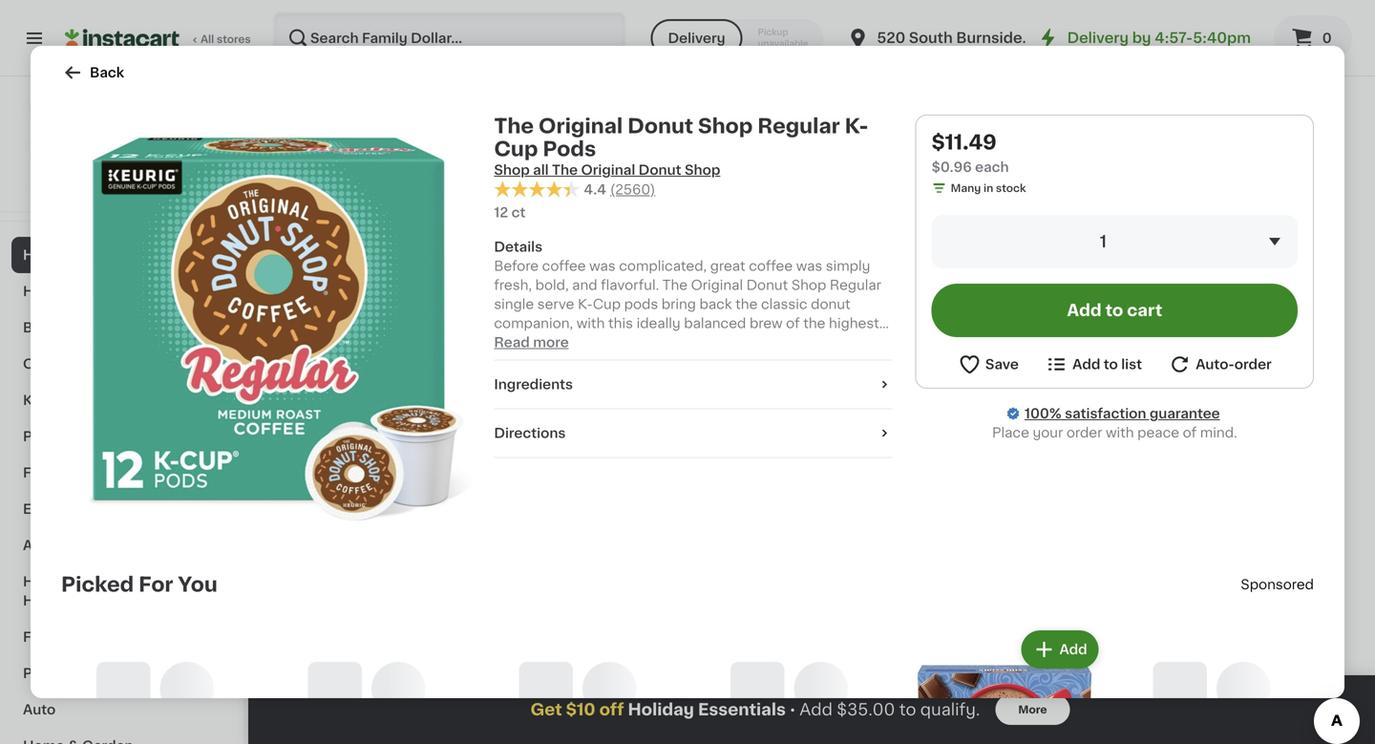 Task type: locate. For each thing, give the bounding box(es) containing it.
mountain
[[864, 255, 927, 268]]

0 horizontal spatial pods
[[543, 139, 596, 159]]

& inside 'food & drink' link
[[61, 630, 72, 644]]

0 vertical spatial the
[[494, 116, 534, 136]]

1 vertical spatial pods
[[1175, 593, 1209, 606]]

x
[[833, 329, 839, 340]]

0 horizontal spatial k-
[[845, 116, 869, 136]]

1 horizontal spatial of
[[716, 315, 727, 326]]

shop up shop
[[698, 116, 753, 136]]

by inside interiors by design solid-color shag area rugs
[[701, 255, 718, 268]]

floral
[[23, 466, 61, 479]]

shop
[[698, 116, 753, 136], [494, 163, 530, 177], [1175, 574, 1210, 587]]

100% up your
[[1025, 407, 1062, 420]]

by up 'color'
[[701, 255, 718, 268]]

order inside button
[[1235, 358, 1272, 371]]

each down the $11.49
[[975, 160, 1009, 174]]

1 horizontal spatial 1
[[1100, 234, 1107, 250]]

shop left "spo"
[[1175, 574, 1210, 587]]

ingredients button
[[494, 375, 893, 394]]

cup right "spo"
[[1283, 574, 1311, 587]]

12 ct up 29
[[494, 206, 526, 219]]

& left gift
[[63, 430, 75, 443]]

likely out of stock down interiors by design solid-color shag area rugs on the top of page
[[661, 315, 760, 326]]

original inside the original donut shop regular k- cup pods shop all the original donut shop
[[539, 116, 623, 136]]

None search field
[[273, 11, 626, 65]]

shop left all
[[494, 163, 530, 177]]

4.4
[[584, 183, 606, 196]]

2 horizontal spatial shop
[[1175, 574, 1210, 587]]

1 vertical spatial original
[[1203, 555, 1255, 568]]

1 horizontal spatial 12
[[819, 329, 831, 340]]

pop-
[[395, 255, 427, 268]]

1 horizontal spatial shop
[[698, 116, 753, 136]]

each down ages
[[294, 311, 320, 322]]

request
[[372, 373, 430, 387], [905, 373, 963, 387], [549, 697, 607, 710]]

1 vertical spatial essentials
[[698, 702, 786, 718]]

delivery
[[1067, 31, 1129, 45], [668, 32, 726, 45]]

1 horizontal spatial pods
[[1175, 593, 1209, 606]]

0 horizontal spatial by
[[701, 255, 718, 268]]

cup up all
[[494, 139, 538, 159]]

each inside 'hasbro gaming pop-o- matic trouble game, ages 5+ 1 each'
[[294, 311, 320, 322]]

interiors
[[642, 255, 697, 268]]

regular inside the original donut shop regular k- cup pods shop all the original donut shop
[[758, 116, 840, 136]]

12 ct
[[494, 206, 526, 219], [997, 629, 1022, 640]]

0 horizontal spatial 12
[[494, 206, 508, 219]]

1 inside 'hasbro gaming pop-o- matic trouble game, ages 5+ 1 each'
[[287, 311, 291, 322]]

1 horizontal spatial each
[[975, 160, 1009, 174]]

1 horizontal spatial holiday
[[628, 702, 694, 718]]

original inside the original donut shop regular k-cup pods
[[1203, 555, 1255, 568]]

food
[[23, 630, 58, 644]]

to inside button
[[1104, 358, 1118, 371]]

0 vertical spatial in
[[984, 183, 994, 193]]

service type group
[[651, 19, 824, 57]]

roasters
[[819, 274, 879, 287]]

k- for the original donut shop regular k- cup pods shop all the original donut shop
[[845, 116, 869, 136]]

more button
[[996, 694, 1070, 725]]

1 vertical spatial donut
[[1259, 555, 1300, 568]]

all stores link
[[65, 11, 252, 65]]

shop for the original donut shop regular k-cup pods
[[1175, 574, 1210, 587]]

1 inside field
[[1100, 234, 1107, 250]]

k- inside the original donut shop regular k-cup pods
[[1268, 574, 1283, 587]]

& inside the apparel & accessories link
[[80, 539, 91, 552]]

supplies down craft
[[80, 393, 139, 407]]

0 horizontal spatial each
[[294, 311, 320, 322]]

add inside button
[[1073, 358, 1101, 371]]

shop inside the original donut shop regular k-cup pods
[[1175, 574, 1210, 587]]

party
[[23, 430, 60, 443]]

0 vertical spatial holiday
[[23, 248, 76, 262]]

$11.49 $0.96 each
[[932, 132, 1009, 174]]

0 vertical spatial 1
[[1100, 234, 1107, 250]]

0 vertical spatial k-
[[845, 116, 869, 136]]

many down the original donut shop regular k-cup pods
[[1194, 648, 1224, 659]]

spo
[[1241, 578, 1267, 591]]

& left craft
[[70, 357, 81, 371]]

to left cart on the right top
[[1106, 302, 1123, 319]]

0 vertical spatial pods
[[543, 139, 596, 159]]

stock up more
[[552, 314, 582, 324]]

1 horizontal spatial essentials
[[698, 702, 786, 718]]

0 horizontal spatial 100% satisfaction guarantee
[[49, 184, 202, 194]]

1 horizontal spatial many
[[1194, 648, 1224, 659]]

pods inside the original donut shop regular k- cup pods shop all the original donut shop
[[543, 139, 596, 159]]

product group
[[287, 357, 449, 628], [464, 357, 627, 623], [819, 357, 982, 628], [997, 357, 1159, 642], [1175, 357, 1337, 665], [61, 627, 257, 744], [273, 627, 469, 744], [484, 627, 680, 744], [695, 627, 891, 744], [907, 627, 1103, 744], [1118, 627, 1314, 744], [287, 680, 449, 744], [464, 680, 627, 744], [642, 680, 804, 744], [819, 680, 982, 744], [997, 680, 1159, 744], [1175, 680, 1337, 744]]

0 horizontal spatial donut
[[628, 116, 693, 136]]

donut for the original donut shop regular k- cup pods shop all the original donut shop
[[628, 116, 693, 136]]

café bustelo instant coffee
[[1175, 255, 1311, 287]]

stock down the $11.49 $0.96 each
[[996, 183, 1026, 193]]

many in stock
[[951, 183, 1026, 193], [1194, 648, 1269, 659]]

100% satisfaction guarantee button
[[30, 178, 214, 197]]

0 vertical spatial to
[[1106, 302, 1123, 319]]

1 vertical spatial coffee
[[1175, 274, 1221, 287]]

original up the
[[539, 116, 623, 136]]

picked
[[61, 574, 134, 595]]

by for interiors
[[701, 255, 718, 268]]

spo nsored
[[1241, 578, 1314, 591]]

order up mind.
[[1235, 358, 1272, 371]]

essentials inside "holiday essentials" link
[[79, 248, 150, 262]]

pods for the original donut shop regular k- cup pods shop all the original donut shop
[[543, 139, 596, 159]]

& for gift
[[63, 430, 75, 443]]

& right the food
[[61, 630, 72, 644]]

0 vertical spatial by
[[1132, 31, 1151, 45]]

holiday up 'household'
[[23, 248, 76, 262]]

1 vertical spatial many in stock
[[1194, 648, 1269, 659]]

29
[[490, 230, 504, 241]]

0 vertical spatial original
[[539, 116, 623, 136]]

essentials left •
[[698, 702, 786, 718]]

pods for the original donut shop regular k-cup pods
[[1175, 593, 1209, 606]]

0 vertical spatial many in stock
[[951, 183, 1026, 193]]

0 vertical spatial satisfaction
[[80, 184, 144, 194]]

2 horizontal spatial request
[[905, 373, 963, 387]]

12 up more button
[[997, 629, 1008, 640]]

2 horizontal spatial 12
[[997, 629, 1008, 640]]

•
[[790, 702, 796, 717]]

0 vertical spatial coffee
[[931, 255, 977, 268]]

donut up spo nsored
[[1259, 555, 1300, 568]]

0 horizontal spatial request
[[372, 373, 430, 387]]

essentials up 'household' link
[[79, 248, 150, 262]]

1 vertical spatial holiday
[[628, 702, 694, 718]]

add to list
[[1073, 358, 1142, 371]]

& right apparel
[[80, 539, 91, 552]]

0 vertical spatial order
[[1235, 358, 1272, 371]]

1 vertical spatial by
[[701, 255, 718, 268]]

treatment tracker modal dialog
[[248, 675, 1375, 744]]

regular
[[758, 116, 840, 136], [1213, 574, 1265, 587]]

to right $35.00
[[899, 702, 916, 718]]

mate
[[1040, 255, 1074, 268]]

more
[[533, 336, 569, 349]]

donut up donut
[[628, 116, 693, 136]]

of down the (33)
[[538, 314, 550, 324]]

1
[[1100, 234, 1107, 250], [287, 311, 291, 322]]

cup inside the original donut shop regular k- cup pods shop all the original donut shop
[[494, 139, 538, 159]]

holiday right "off"
[[628, 702, 694, 718]]

in down the original donut shop regular k-cup pods
[[1227, 648, 1236, 659]]

12 left x
[[819, 329, 831, 340]]

0 horizontal spatial essentials
[[79, 248, 150, 262]]

mm)
[[997, 293, 1028, 306]]

to inside "button"
[[1106, 302, 1123, 319]]

& inside home improvement & hardware
[[164, 575, 175, 588]]

sharpie
[[464, 255, 515, 268]]

get
[[531, 702, 562, 718]]

$35.00
[[837, 702, 895, 718]]

matic
[[287, 274, 324, 287]]

1 vertical spatial each
[[294, 311, 320, 322]]

0 vertical spatial 100%
[[49, 184, 78, 194]]

regular inside the original donut shop regular k-cup pods
[[1213, 574, 1265, 587]]

the inside the original donut shop regular k-cup pods
[[1175, 555, 1200, 568]]

0 vertical spatial supplies
[[80, 393, 139, 407]]

& inside 'office & craft' link
[[70, 357, 81, 371]]

guarantee down the policy
[[147, 184, 202, 194]]

1 horizontal spatial order
[[1235, 358, 1272, 371]]

0 horizontal spatial guarantee
[[147, 184, 202, 194]]

0 horizontal spatial the
[[494, 116, 534, 136]]

0 horizontal spatial delivery
[[668, 32, 726, 45]]

buy
[[53, 142, 81, 156]]

100% satisfaction guarantee up with
[[1025, 407, 1220, 420]]

1 horizontal spatial coffee
[[1175, 274, 1221, 287]]

k-
[[845, 116, 869, 136], [1268, 574, 1283, 587]]

to inside treatment tracker modal dialog
[[899, 702, 916, 718]]

0 vertical spatial shop
[[698, 116, 753, 136]]

the for the original donut shop regular k- cup pods shop all the original donut shop
[[494, 116, 534, 136]]

0 horizontal spatial order
[[1067, 426, 1103, 439]]

by inside delivery by 4:57-5:40pm link
[[1132, 31, 1151, 45]]

shop for the original donut shop regular k- cup pods shop all the original donut shop
[[698, 116, 753, 136]]

0 horizontal spatial cup
[[494, 139, 538, 159]]

1 horizontal spatial in
[[1227, 648, 1236, 659]]

the inside the original donut shop regular k- cup pods shop all the original donut shop
[[494, 116, 534, 136]]

1 horizontal spatial donut
[[1259, 555, 1300, 568]]

0 horizontal spatial original
[[539, 116, 623, 136]]

1 horizontal spatial k-
[[1268, 574, 1283, 587]]

cup for the original donut shop regular k- cup pods shop all the original donut shop
[[494, 139, 538, 159]]

& inside party & gift supplies link
[[63, 430, 75, 443]]

ct up details
[[512, 206, 526, 219]]

(0.7
[[1121, 274, 1146, 287]]

0 vertical spatial donut
[[628, 116, 693, 136]]

to left list
[[1104, 358, 1118, 371]]

see eligible items button
[[997, 5, 1159, 38]]

1 horizontal spatial the
[[1175, 555, 1200, 568]]

pods inside the original donut shop regular k-cup pods
[[1175, 593, 1209, 606]]

order
[[1235, 358, 1272, 371], [1067, 426, 1103, 439]]

rugs
[[642, 293, 676, 306]]

order left with
[[1067, 426, 1103, 439]]

0 horizontal spatial in
[[984, 183, 994, 193]]

ages
[[287, 293, 321, 306]]

by
[[1132, 31, 1151, 45], [701, 255, 718, 268]]

to
[[1106, 302, 1123, 319], [1104, 358, 1118, 371], [899, 702, 916, 718]]

2 vertical spatial 12
[[997, 629, 1008, 640]]

gaming
[[339, 255, 391, 268]]

original up "spo"
[[1203, 555, 1255, 568]]

to for cart
[[1106, 302, 1123, 319]]

100%
[[49, 184, 78, 194], [1025, 407, 1062, 420]]

0 horizontal spatial 1
[[287, 311, 291, 322]]

home
[[23, 575, 64, 588]]

12 up 29
[[494, 206, 508, 219]]

1 vertical spatial regular
[[1213, 574, 1265, 587]]

1 horizontal spatial 100%
[[1025, 407, 1062, 420]]

0 horizontal spatial coffee
[[931, 255, 977, 268]]

guarantee up peace
[[1150, 407, 1220, 420]]

likely out of stock down the (33)
[[483, 314, 582, 324]]

1 field
[[932, 215, 1298, 268]]

view pricing policy
[[65, 165, 167, 175]]

regular for the original donut shop regular k- cup pods shop all the original donut shop
[[758, 116, 840, 136]]

0 horizontal spatial 100%
[[49, 184, 78, 194]]

holiday essentials
[[23, 248, 150, 262]]

donut inside the original donut shop regular k- cup pods shop all the original donut shop
[[628, 116, 693, 136]]

$0.96
[[932, 160, 972, 174]]

many down $0.96
[[951, 183, 981, 193]]

1 vertical spatial 12
[[819, 329, 831, 340]]

12
[[494, 206, 508, 219], [819, 329, 831, 340], [997, 629, 1008, 640]]

satisfaction inside button
[[80, 184, 144, 194]]

out up read more button
[[518, 314, 536, 324]]

floral link
[[11, 455, 232, 491]]

stock
[[996, 183, 1026, 193], [552, 314, 582, 324], [730, 315, 760, 326], [1239, 648, 1269, 659]]

in down the $11.49 $0.96 each
[[984, 183, 994, 193]]

cup inside the original donut shop regular k-cup pods
[[1283, 574, 1311, 587]]

(33)
[[535, 295, 556, 305]]

stock down "spo"
[[1239, 648, 1269, 659]]

many in stock down the $11.49 $0.96 each
[[951, 183, 1026, 193]]

add to cart button
[[932, 284, 1298, 337]]

100% satisfaction guarantee inside 100% satisfaction guarantee button
[[49, 184, 202, 194]]

peace
[[1138, 426, 1180, 439]]

ct up more button
[[1011, 629, 1022, 640]]

& left you
[[164, 575, 175, 588]]

breakfast
[[883, 274, 947, 287]]

request button
[[358, 363, 443, 397], [891, 363, 976, 397], [536, 686, 621, 721]]

likely down 'rugs'
[[661, 315, 693, 326]]

0 horizontal spatial regular
[[758, 116, 840, 136]]

coffee up "breakfast"
[[931, 255, 977, 268]]

paper
[[997, 255, 1036, 268]]

coffee down the café
[[1175, 274, 1221, 287]]

you
[[178, 574, 218, 595]]

1 horizontal spatial delivery
[[1067, 31, 1129, 45]]

donut
[[628, 116, 693, 136], [1259, 555, 1300, 568]]

likely up read
[[483, 314, 515, 324]]

0 vertical spatial many
[[951, 183, 981, 193]]

qualify.
[[920, 702, 980, 718]]

k- for the original donut shop regular k-cup pods
[[1268, 574, 1283, 587]]

instacart logo image
[[65, 27, 180, 50]]

holiday inside treatment tracker modal dialog
[[628, 702, 694, 718]]

delivery inside button
[[668, 32, 726, 45]]

&
[[70, 357, 81, 371], [63, 430, 75, 443], [80, 539, 91, 552], [164, 575, 175, 588], [61, 630, 72, 644]]

electronics link
[[11, 491, 232, 527]]

many in stock down "spo"
[[1194, 648, 1269, 659]]

1 horizontal spatial 100% satisfaction guarantee
[[1025, 407, 1220, 420]]

delivery for delivery by 4:57-5:40pm
[[1067, 31, 1129, 45]]

0 horizontal spatial ct
[[512, 206, 526, 219]]

donut inside the original donut shop regular k-cup pods
[[1259, 555, 1300, 568]]

out down 'color'
[[695, 315, 714, 326]]

auto-
[[1196, 358, 1235, 371]]

(335)
[[1068, 614, 1096, 625]]

essentials inside treatment tracker modal dialog
[[698, 702, 786, 718]]

0.31
[[842, 329, 864, 340]]

0 vertical spatial 12 ct
[[494, 206, 526, 219]]

1 down ages
[[287, 311, 291, 322]]

k- inside the original donut shop regular k- cup pods shop all the original donut shop
[[845, 116, 869, 136]]

1 horizontal spatial original
[[1203, 555, 1255, 568]]

0 horizontal spatial satisfaction
[[80, 184, 144, 194]]

by down items at the right top of the page
[[1132, 31, 1151, 45]]

0 vertical spatial 100% satisfaction guarantee
[[49, 184, 202, 194]]

home improvement & hardware link
[[11, 563, 232, 619]]

1 vertical spatial ct
[[1011, 629, 1022, 640]]

0 vertical spatial essentials
[[79, 248, 150, 262]]

100% down 'view'
[[49, 184, 78, 194]]

for
[[139, 574, 173, 595]]

list
[[1121, 358, 1142, 371]]

satisfaction up place your order with peace of mind.
[[1065, 407, 1147, 420]]

pens,
[[1077, 255, 1114, 268]]

satisfaction down pricing
[[80, 184, 144, 194]]

1 vertical spatial to
[[1104, 358, 1118, 371]]

0 horizontal spatial of
[[538, 314, 550, 324]]

with
[[1106, 426, 1134, 439]]

12 ct up more button
[[997, 629, 1022, 640]]

0 horizontal spatial likely
[[483, 314, 515, 324]]

100% satisfaction guarantee down view pricing policy link
[[49, 184, 202, 194]]

1 up pens,
[[1100, 234, 1107, 250]]

of down interiors by design solid-color shag area rugs on the top of page
[[716, 315, 727, 326]]

in
[[984, 183, 994, 193], [1227, 648, 1236, 659]]

of left mind.
[[1183, 426, 1197, 439]]

supplies up floral link at the bottom left of the page
[[108, 430, 167, 443]]

0 vertical spatial regular
[[758, 116, 840, 136]]

1 horizontal spatial guarantee
[[1150, 407, 1220, 420]]

pods
[[543, 139, 596, 159], [1175, 593, 1209, 606]]



Task type: describe. For each thing, give the bounding box(es) containing it.
delivery by 4:57-5:40pm
[[1067, 31, 1251, 45]]

craft
[[84, 357, 120, 371]]

the original donut shop regular k-cup pods image
[[76, 130, 471, 525]]

gift
[[78, 430, 104, 443]]

donut
[[639, 163, 681, 177]]

guarantee inside 100% satisfaction guarantee link
[[1150, 407, 1220, 420]]

auto-order button
[[1168, 352, 1272, 376]]

kitchen supplies link
[[11, 382, 232, 418]]

cart
[[1127, 302, 1163, 319]]

0
[[1322, 32, 1332, 45]]

add inside "button"
[[1067, 302, 1102, 319]]

0 button
[[1274, 15, 1352, 61]]

policy
[[134, 165, 167, 175]]

eligible
[[1047, 15, 1097, 28]]

blend
[[819, 293, 858, 306]]

delivery for delivery
[[668, 32, 726, 45]]

1 horizontal spatial satisfaction
[[1065, 407, 1147, 420]]

2 horizontal spatial of
[[1183, 426, 1197, 439]]

the original donut shop regular k- cup pods shop all the original donut shop
[[494, 116, 869, 177]]

& for accessories
[[80, 539, 91, 552]]

get $10 off holiday essentials • add $35.00 to qualify.
[[531, 702, 980, 718]]

$11.49 element
[[819, 227, 982, 252]]

back
[[90, 66, 124, 79]]

cup for the original donut shop regular k-cup pods
[[1283, 574, 1311, 587]]

1 horizontal spatial out
[[695, 315, 714, 326]]

office & craft link
[[11, 346, 232, 382]]

kitchen supplies
[[23, 393, 139, 407]]

11
[[297, 229, 315, 249]]

520 south burnside avenue button
[[847, 11, 1081, 65]]

100% satisfaction guarantee link
[[1025, 404, 1220, 423]]

520
[[877, 31, 906, 45]]

delivery button
[[651, 19, 743, 57]]

improvement
[[68, 575, 160, 588]]

1 vertical spatial 100%
[[1025, 407, 1062, 420]]

0.8mm
[[519, 255, 566, 268]]

ingredients
[[494, 378, 573, 391]]

auto
[[23, 703, 56, 716]]

0 vertical spatial ct
[[512, 206, 526, 219]]

all
[[201, 34, 214, 44]]

add inside treatment tracker modal dialog
[[800, 702, 833, 718]]

original for the original donut shop regular k-cup pods
[[1203, 555, 1255, 568]]

0 vertical spatial 12
[[494, 206, 508, 219]]

0 horizontal spatial many
[[951, 183, 981, 193]]

0 horizontal spatial holiday
[[23, 248, 76, 262]]

directions button
[[494, 424, 893, 443]]

hasbro gaming pop-o- matic trouble game, ages 5+ 1 each
[[287, 255, 445, 322]]

family dollar link
[[77, 99, 167, 159]]

to for list
[[1104, 358, 1118, 371]]

view
[[65, 165, 91, 175]]

hasbro
[[287, 255, 335, 268]]

0 horizontal spatial out
[[518, 314, 536, 324]]

off
[[599, 702, 624, 718]]

apparel
[[23, 539, 77, 552]]

5:40pm
[[1193, 31, 1251, 45]]

family dollar
[[77, 142, 167, 156]]

49
[[317, 230, 332, 241]]

dollar
[[126, 142, 167, 156]]

place your order with peace of mind.
[[992, 426, 1237, 439]]

pricing
[[93, 165, 131, 175]]

1 vertical spatial many
[[1194, 648, 1224, 659]]

area
[[759, 274, 789, 287]]

1 vertical spatial in
[[1227, 648, 1236, 659]]

1 vertical spatial order
[[1067, 426, 1103, 439]]

household link
[[11, 273, 232, 309]]

guarantee inside 100% satisfaction guarantee button
[[147, 184, 202, 194]]

1 horizontal spatial likely out of stock
[[661, 315, 760, 326]]

read more
[[494, 336, 569, 349]]

add to cart
[[1067, 302, 1163, 319]]

$5.19 element
[[997, 227, 1159, 252]]

food & drink link
[[11, 619, 232, 655]]

4:57-
[[1155, 31, 1193, 45]]

each inside the $11.49 $0.96 each
[[975, 160, 1009, 174]]

& for craft
[[70, 357, 81, 371]]

instant
[[1265, 255, 1311, 268]]

& for drink
[[61, 630, 72, 644]]

the original donut shop regular k-cup pods
[[1175, 555, 1311, 606]]

1 horizontal spatial ct
[[1011, 629, 1022, 640]]

0 horizontal spatial likely out of stock
[[483, 314, 582, 324]]

back button
[[61, 61, 124, 84]]

100% inside button
[[49, 184, 78, 194]]

home improvement & hardware
[[23, 575, 175, 607]]

1 horizontal spatial many in stock
[[1194, 648, 1269, 659]]

by for delivery
[[1132, 31, 1151, 45]]

your
[[1033, 426, 1063, 439]]

12 x 0.31 oz
[[819, 329, 879, 340]]

personal care link
[[11, 655, 232, 691]]

regular for the original donut shop regular k-cup pods
[[1213, 574, 1265, 587]]

medium
[[1025, 274, 1079, 287]]

details button
[[494, 238, 893, 257]]

burnside
[[956, 31, 1022, 45]]

2 horizontal spatial request button
[[891, 363, 976, 397]]

1 vertical spatial shop
[[494, 163, 530, 177]]

4.4 (2560)
[[584, 183, 656, 196]]

add to list button
[[1045, 352, 1142, 376]]

delivery by 4:57-5:40pm link
[[1037, 27, 1251, 50]]

items
[[1100, 15, 1139, 28]]

buy it again
[[53, 142, 134, 156]]

the for the original donut shop regular k-cup pods
[[1175, 555, 1200, 568]]

o-
[[427, 255, 445, 268]]

again
[[96, 142, 134, 156]]

0 horizontal spatial many in stock
[[951, 183, 1026, 193]]

apparel & accessories link
[[11, 527, 232, 563]]

game,
[[381, 274, 425, 287]]

1 vertical spatial supplies
[[108, 430, 167, 443]]

directions
[[494, 427, 566, 440]]

stock down the shag at the top of the page
[[730, 315, 760, 326]]

nsored
[[1267, 578, 1314, 591]]

1 horizontal spatial request button
[[536, 686, 621, 721]]

shag
[[721, 274, 755, 287]]

coffee inside café bustelo instant coffee
[[1175, 274, 1221, 287]]

mind.
[[1200, 426, 1237, 439]]

$
[[290, 230, 297, 241]]

pen
[[464, 274, 490, 287]]

original for the original donut shop regular k- cup pods shop all the original donut shop
[[539, 116, 623, 136]]

family dollar logo image
[[104, 99, 140, 136]]

$1.19 element
[[1175, 227, 1337, 252]]

coffee inside green mountain coffee roasters breakfast blend
[[931, 255, 977, 268]]

bustelo
[[1210, 255, 1261, 268]]

food & drink
[[23, 630, 113, 644]]

view pricing policy link
[[65, 162, 179, 178]]

1 horizontal spatial likely
[[661, 315, 693, 326]]

donut for the original donut shop regular k-cup pods
[[1259, 555, 1300, 568]]

picked for you
[[61, 574, 218, 595]]

0 horizontal spatial request button
[[358, 363, 443, 397]]

1 vertical spatial 12 ct
[[997, 629, 1022, 640]]

1 vertical spatial 100% satisfaction guarantee
[[1025, 407, 1220, 420]]

1 horizontal spatial request
[[549, 697, 607, 710]]

auto link
[[11, 691, 232, 728]]

party & gift supplies link
[[11, 418, 232, 455]]

paper mate pens, felt tip, medium point (0.7 mm) button
[[997, 57, 1159, 324]]

shop
[[685, 163, 720, 177]]



Task type: vqa. For each thing, say whether or not it's contained in the screenshot.
(Est.) within $0.28 each (estimated) "element"
no



